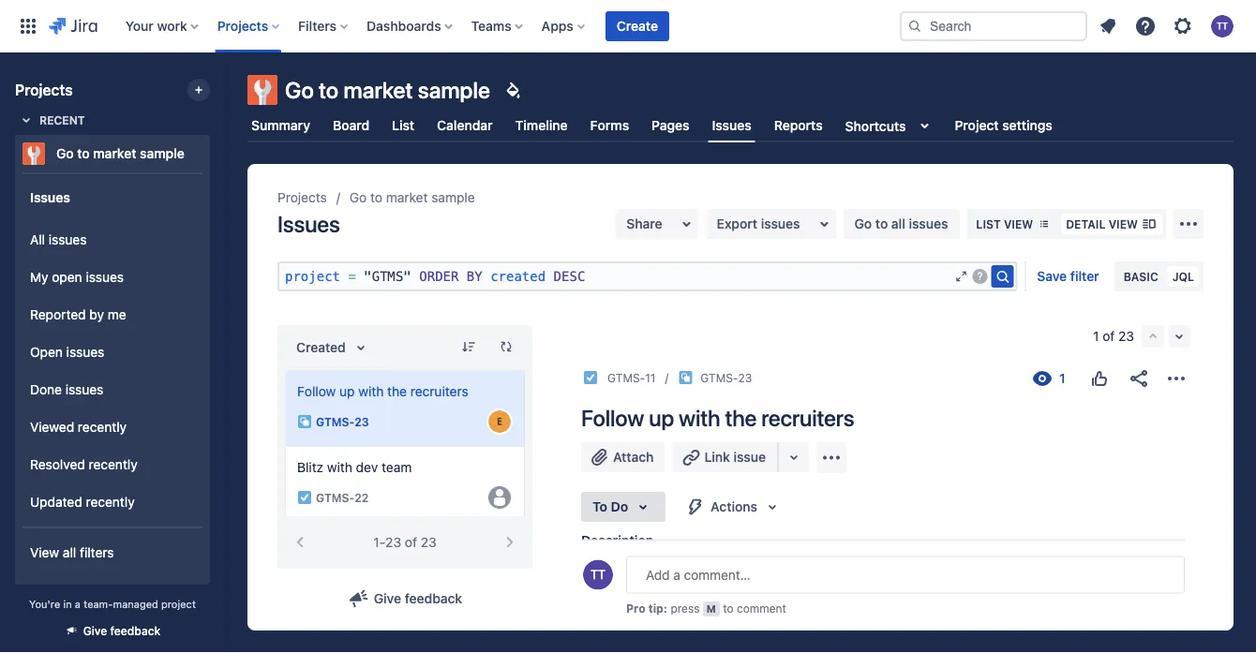 Task type: vqa. For each thing, say whether or not it's contained in the screenshot.
new
no



Task type: describe. For each thing, give the bounding box(es) containing it.
to up board
[[319, 77, 339, 103]]

actions button
[[673, 492, 795, 522]]

me
[[108, 307, 126, 323]]

"gtms"
[[364, 269, 411, 284]]

0 horizontal spatial up
[[339, 384, 355, 399]]

link issue button
[[673, 443, 779, 473]]

reported by me link
[[23, 296, 203, 334]]

projects for projects link
[[278, 190, 327, 205]]

projects button
[[212, 11, 287, 41]]

0 vertical spatial go to market sample link
[[15, 135, 203, 173]]

details
[[594, 619, 637, 635]]

project inside jql query field
[[285, 269, 340, 284]]

view for list view
[[1004, 218, 1033, 231]]

2 vertical spatial market
[[386, 190, 428, 205]]

0 vertical spatial give feedback button
[[336, 584, 474, 614]]

issues right open
[[86, 270, 124, 285]]

filters
[[80, 545, 114, 561]]

group containing issues
[[23, 173, 203, 583]]

apps
[[542, 18, 574, 34]]

view all filters link
[[23, 534, 203, 572]]

add to starred image
[[204, 143, 227, 165]]

share
[[627, 216, 663, 232]]

gtms- down 'blitz with dev team'
[[316, 491, 355, 504]]

=
[[348, 269, 356, 284]]

list for list
[[392, 118, 415, 133]]

board
[[333, 118, 370, 133]]

1 vertical spatial up
[[649, 405, 674, 431]]

by
[[467, 269, 483, 284]]

0 horizontal spatial of
[[405, 535, 417, 550]]

filter
[[1071, 269, 1100, 284]]

team
[[382, 460, 412, 475]]

project settings link
[[951, 109, 1056, 143]]

link web pages and more image
[[783, 446, 805, 469]]

2 vertical spatial with
[[327, 460, 352, 475]]

help image
[[1135, 15, 1157, 38]]

1 vertical spatial follow
[[581, 405, 644, 431]]

jql
[[1173, 270, 1195, 283]]

recent
[[39, 113, 85, 127]]

sidebar navigation image
[[204, 75, 246, 113]]

your work button
[[120, 11, 206, 41]]

add app image
[[820, 447, 843, 469]]

in
[[63, 598, 72, 610]]

calendar
[[437, 118, 493, 133]]

1 horizontal spatial task image
[[583, 371, 598, 386]]

pages link
[[648, 109, 693, 143]]

gtms-22
[[316, 491, 369, 504]]

search image
[[908, 19, 923, 34]]

pro tip: press m to comment
[[626, 602, 787, 616]]

issues for top "go to market sample" link
[[30, 189, 70, 205]]

pages
[[652, 118, 690, 133]]

work
[[157, 18, 187, 34]]

create button
[[606, 11, 669, 41]]

all issues
[[30, 232, 87, 248]]

recently for viewed recently
[[78, 420, 127, 435]]

dev
[[356, 460, 378, 475]]

export issues button
[[706, 209, 836, 239]]

my
[[30, 270, 48, 285]]

sort descending image
[[461, 339, 476, 354]]

you're in a team-managed project
[[29, 598, 196, 610]]

1 vertical spatial projects
[[15, 81, 73, 99]]

1-
[[374, 535, 386, 550]]

detail
[[1066, 218, 1106, 231]]

projects link
[[278, 187, 327, 209]]

list for list view
[[976, 218, 1001, 231]]

1 horizontal spatial of
[[1103, 329, 1115, 344]]

created
[[491, 269, 546, 284]]

description
[[581, 533, 654, 549]]

managed
[[113, 598, 158, 610]]

settings image
[[1172, 15, 1195, 38]]

23 right 1
[[1119, 329, 1135, 344]]

export issues
[[717, 216, 800, 232]]

2 vertical spatial go to market sample
[[350, 190, 475, 205]]

give feedback for bottom give feedback button
[[83, 625, 161, 638]]

0 vertical spatial market
[[344, 77, 413, 103]]

gtms-11 link
[[608, 368, 656, 388]]

1 vertical spatial the
[[725, 405, 757, 431]]

copy link to issue image
[[748, 370, 763, 385]]

1 vertical spatial recruiters
[[762, 405, 855, 431]]

1 vertical spatial project
[[161, 598, 196, 610]]

shortcuts button
[[842, 109, 940, 143]]

viewed recently link
[[23, 409, 203, 446]]

1 vertical spatial market
[[93, 146, 136, 161]]

give for top give feedback button
[[374, 591, 401, 607]]

share button
[[615, 209, 698, 239]]

appswitcher icon image
[[17, 15, 39, 38]]

open export issues dropdown image
[[813, 213, 836, 235]]

all issues link
[[23, 221, 203, 259]]

set background color image
[[502, 79, 524, 101]]

give feedback for top give feedback button
[[374, 591, 462, 607]]

details element
[[581, 605, 1185, 650]]

viewed recently
[[30, 420, 127, 435]]

updated
[[30, 495, 82, 510]]

eloisefrancis23 image
[[488, 411, 511, 433]]

you're
[[29, 598, 60, 610]]

import and bulk change issues image
[[1178, 213, 1200, 235]]

banner containing your work
[[0, 0, 1256, 53]]

issues for open issues
[[66, 345, 104, 360]]

to right open export issues dropdown image
[[876, 216, 888, 232]]

issues inside tab list
[[712, 118, 752, 133]]

desc
[[554, 269, 585, 284]]

to do button
[[581, 492, 666, 522]]

apps button
[[536, 11, 592, 41]]

0 vertical spatial recruiters
[[410, 384, 469, 399]]

your work
[[125, 18, 187, 34]]

open issues
[[30, 345, 104, 360]]

11
[[645, 371, 656, 384]]

1 vertical spatial with
[[679, 405, 720, 431]]

tip:
[[649, 602, 668, 616]]

refresh image
[[499, 339, 514, 354]]

sub task image
[[297, 414, 312, 429]]

gtms-23 link
[[701, 368, 752, 388]]

1 vertical spatial feedback
[[110, 625, 161, 638]]

teams
[[471, 18, 512, 34]]

forms link
[[587, 109, 633, 143]]

save
[[1037, 269, 1067, 284]]

project
[[955, 118, 999, 133]]

filters button
[[293, 11, 355, 41]]

all
[[30, 232, 45, 248]]

team-
[[84, 598, 113, 610]]

primary element
[[11, 0, 900, 53]]

0 horizontal spatial gtms-23
[[316, 415, 369, 428]]

go up summary
[[285, 77, 314, 103]]

reported by me
[[30, 307, 126, 323]]

gtms-11
[[608, 371, 656, 384]]

reports link
[[770, 109, 827, 143]]

sub task image
[[678, 371, 693, 386]]

gtms- right sub task image
[[316, 415, 355, 428]]

open share dialog image
[[676, 213, 698, 235]]

go right open export issues dropdown image
[[855, 216, 872, 232]]

0 vertical spatial gtms-23
[[701, 371, 752, 384]]

board link
[[329, 109, 373, 143]]

notifications image
[[1097, 15, 1120, 38]]

collapse recent projects image
[[15, 109, 38, 131]]

add a description...
[[581, 559, 699, 575]]

1 vertical spatial give feedback button
[[53, 616, 172, 646]]

reports
[[774, 118, 823, 133]]

save filter
[[1037, 269, 1100, 284]]

to do
[[593, 499, 628, 515]]

projects for projects popup button in the top of the page
[[217, 18, 268, 34]]

calendar link
[[433, 109, 497, 143]]



Task type: locate. For each thing, give the bounding box(es) containing it.
to
[[593, 499, 608, 515]]

gtms-23 right sub task image
[[316, 415, 369, 428]]

profile image of terry turtle image
[[583, 560, 613, 590]]

0 horizontal spatial follow
[[297, 384, 336, 399]]

to down recent
[[77, 146, 90, 161]]

go to market sample link down list link at the top
[[350, 187, 475, 209]]

recently inside 'link'
[[78, 420, 127, 435]]

go to market sample link down recent
[[15, 135, 203, 173]]

create project image
[[191, 83, 206, 98]]

issues
[[712, 118, 752, 133], [30, 189, 70, 205], [278, 211, 340, 237]]

sample up calendar
[[418, 77, 490, 103]]

recruiters up 'link web pages and more' image
[[762, 405, 855, 431]]

attach button
[[581, 443, 665, 473]]

list right board
[[392, 118, 415, 133]]

issues up viewed recently
[[65, 382, 103, 398]]

gtms- left sub task icon
[[608, 371, 645, 384]]

1 view from the left
[[1004, 218, 1033, 231]]

actions
[[711, 499, 758, 515]]

view up search icon
[[1004, 218, 1033, 231]]

2 vertical spatial projects
[[278, 190, 327, 205]]

save filter button
[[1026, 262, 1111, 292]]

settings
[[1003, 118, 1053, 133]]

1 vertical spatial all
[[63, 545, 76, 561]]

feedback
[[405, 591, 462, 607], [110, 625, 161, 638]]

1 horizontal spatial give
[[374, 591, 401, 607]]

0 vertical spatial project
[[285, 269, 340, 284]]

press
[[671, 602, 700, 616]]

1 vertical spatial give feedback
[[83, 625, 161, 638]]

1 horizontal spatial view
[[1109, 218, 1138, 231]]

issues for export issues
[[761, 216, 800, 232]]

give feedback down 1-23 of 23
[[374, 591, 462, 607]]

0 horizontal spatial follow up with the recruiters
[[297, 384, 469, 399]]

0 horizontal spatial project
[[161, 598, 196, 610]]

1 horizontal spatial all
[[892, 216, 906, 232]]

1 horizontal spatial with
[[358, 384, 384, 399]]

0 horizontal spatial give feedback
[[83, 625, 161, 638]]

by
[[89, 307, 104, 323]]

order by image
[[350, 337, 372, 359]]

0 horizontal spatial list
[[392, 118, 415, 133]]

give down team-
[[83, 625, 107, 638]]

2 vertical spatial recently
[[86, 495, 135, 510]]

1 horizontal spatial up
[[649, 405, 674, 431]]

comment
[[737, 602, 787, 616]]

0 horizontal spatial feedback
[[110, 625, 161, 638]]

search image
[[991, 265, 1014, 288]]

follow up attach 'button'
[[581, 405, 644, 431]]

go to market sample down recent
[[56, 146, 185, 161]]

to right m
[[723, 602, 734, 616]]

actions image
[[1165, 368, 1188, 390]]

0 horizontal spatial task image
[[297, 490, 312, 505]]

go to market sample down list link at the top
[[350, 190, 475, 205]]

group
[[23, 173, 203, 583], [23, 216, 203, 527]]

give feedback down the you're in a team-managed project
[[83, 625, 161, 638]]

0 vertical spatial the
[[387, 384, 407, 399]]

order
[[419, 269, 459, 284]]

0 vertical spatial give
[[374, 591, 401, 607]]

0 horizontal spatial give feedback button
[[53, 616, 172, 646]]

project right the 'managed'
[[161, 598, 196, 610]]

task image down blitz
[[297, 490, 312, 505]]

2 horizontal spatial issues
[[712, 118, 752, 133]]

1 horizontal spatial follow
[[581, 405, 644, 431]]

0 vertical spatial recently
[[78, 420, 127, 435]]

Add a comment… field
[[626, 556, 1185, 594]]

issues left "list view"
[[909, 216, 948, 232]]

editor image
[[954, 269, 969, 284]]

1 horizontal spatial project
[[285, 269, 340, 284]]

1 vertical spatial go to market sample link
[[350, 187, 475, 209]]

gtms- right sub task icon
[[701, 371, 738, 384]]

issues up all issues
[[30, 189, 70, 205]]

a right in
[[75, 598, 81, 610]]

0 horizontal spatial view
[[1004, 218, 1033, 231]]

to
[[319, 77, 339, 103], [77, 146, 90, 161], [370, 190, 383, 205], [876, 216, 888, 232], [723, 602, 734, 616]]

my open issues link
[[23, 259, 203, 296]]

1 horizontal spatial the
[[725, 405, 757, 431]]

share image
[[1128, 368, 1150, 390]]

give for bottom give feedback button
[[83, 625, 107, 638]]

recently
[[78, 420, 127, 435], [89, 457, 138, 473], [86, 495, 135, 510]]

up down created dropdown button
[[339, 384, 355, 399]]

updated recently link
[[23, 484, 203, 521]]

project
[[285, 269, 340, 284], [161, 598, 196, 610]]

1 vertical spatial give
[[83, 625, 107, 638]]

2 group from the top
[[23, 216, 203, 527]]

summary
[[251, 118, 310, 133]]

0 horizontal spatial go to market sample link
[[15, 135, 203, 173]]

0 vertical spatial up
[[339, 384, 355, 399]]

m
[[707, 603, 716, 616]]

to right projects link
[[370, 190, 383, 205]]

1 horizontal spatial gtms-23
[[701, 371, 752, 384]]

market
[[344, 77, 413, 103], [93, 146, 136, 161], [386, 190, 428, 205]]

1 vertical spatial follow up with the recruiters
[[581, 405, 855, 431]]

summary link
[[248, 109, 314, 143]]

1 horizontal spatial go to market sample link
[[350, 187, 475, 209]]

of right 1
[[1103, 329, 1115, 344]]

1 horizontal spatial list
[[976, 218, 1001, 231]]

23 up the dev
[[355, 415, 369, 428]]

0 horizontal spatial projects
[[15, 81, 73, 99]]

0 vertical spatial follow
[[297, 384, 336, 399]]

view all filters
[[30, 545, 114, 561]]

0 horizontal spatial issues
[[30, 189, 70, 205]]

0 vertical spatial list
[[392, 118, 415, 133]]

basic
[[1124, 270, 1159, 283]]

attach
[[613, 450, 654, 465]]

updated recently
[[30, 495, 135, 510]]

issues right the pages on the top of page
[[712, 118, 752, 133]]

tab list
[[236, 109, 1245, 143]]

issues right all
[[49, 232, 87, 248]]

0 vertical spatial a
[[609, 559, 616, 575]]

gtms-23 right sub task icon
[[701, 371, 752, 384]]

0 vertical spatial task image
[[583, 371, 598, 386]]

banner
[[0, 0, 1256, 53]]

1 horizontal spatial feedback
[[405, 591, 462, 607]]

1 horizontal spatial give feedback button
[[336, 584, 474, 614]]

syntax help image
[[973, 269, 988, 284]]

give feedback button down 1-23 of 23
[[336, 584, 474, 614]]

go right projects link
[[350, 190, 367, 205]]

0 vertical spatial go to market sample
[[285, 77, 490, 103]]

project left =
[[285, 269, 340, 284]]

done
[[30, 382, 62, 398]]

resolved
[[30, 457, 85, 473]]

projects up the collapse recent projects icon
[[15, 81, 73, 99]]

recently down done issues link
[[78, 420, 127, 435]]

0 vertical spatial sample
[[418, 77, 490, 103]]

1 of 23
[[1093, 329, 1135, 344]]

0 horizontal spatial recruiters
[[410, 384, 469, 399]]

projects
[[217, 18, 268, 34], [15, 81, 73, 99], [278, 190, 327, 205]]

the up link issue
[[725, 405, 757, 431]]

dashboards button
[[361, 11, 460, 41]]

0 vertical spatial feedback
[[405, 591, 462, 607]]

with down order by image
[[358, 384, 384, 399]]

give feedback
[[374, 591, 462, 607], [83, 625, 161, 638]]

2 horizontal spatial with
[[679, 405, 720, 431]]

1 vertical spatial recently
[[89, 457, 138, 473]]

task image
[[583, 371, 598, 386], [297, 490, 312, 505]]

a right the add
[[609, 559, 616, 575]]

projects down summary link
[[278, 190, 327, 205]]

1 group from the top
[[23, 173, 203, 583]]

follow up sub task image
[[297, 384, 336, 399]]

issues inside "button"
[[761, 216, 800, 232]]

view
[[1004, 218, 1033, 231], [1109, 218, 1138, 231]]

vote options: no one has voted for this issue yet. image
[[1089, 368, 1111, 390]]

feedback down 1-23 of 23
[[405, 591, 462, 607]]

1 horizontal spatial projects
[[217, 18, 268, 34]]

done issues
[[30, 382, 103, 398]]

reported
[[30, 307, 86, 323]]

up down 11
[[649, 405, 674, 431]]

open
[[30, 345, 63, 360]]

0 horizontal spatial all
[[63, 545, 76, 561]]

1 vertical spatial of
[[405, 535, 417, 550]]

sample down calendar link
[[431, 190, 475, 205]]

view right detail
[[1109, 218, 1138, 231]]

sample left add to starred icon
[[140, 146, 185, 161]]

blitz
[[297, 460, 324, 475]]

recruiters down sort descending image
[[410, 384, 469, 399]]

0 vertical spatial issues
[[712, 118, 752, 133]]

link
[[705, 450, 730, 465]]

1 vertical spatial gtms-23
[[316, 415, 369, 428]]

market down list link at the top
[[386, 190, 428, 205]]

follow up with the recruiters down order by image
[[297, 384, 469, 399]]

Search field
[[900, 11, 1088, 41]]

follow up with the recruiters up link
[[581, 405, 855, 431]]

of right 1-
[[405, 535, 417, 550]]

issues down projects link
[[278, 211, 340, 237]]

with down sub task icon
[[679, 405, 720, 431]]

my open issues
[[30, 270, 124, 285]]

0 vertical spatial of
[[1103, 329, 1115, 344]]

0 vertical spatial follow up with the recruiters
[[297, 384, 469, 399]]

22
[[355, 491, 369, 504]]

gtms-
[[608, 371, 645, 384], [701, 371, 738, 384], [316, 415, 355, 428], [316, 491, 355, 504]]

feedback down the 'managed'
[[110, 625, 161, 638]]

viewed
[[30, 420, 74, 435]]

JQL query field
[[279, 263, 954, 290]]

timeline
[[515, 118, 568, 133]]

the
[[387, 384, 407, 399], [725, 405, 757, 431]]

the up team
[[387, 384, 407, 399]]

project = "gtms" order by created desc
[[285, 269, 585, 284]]

1 vertical spatial issues
[[30, 189, 70, 205]]

1 vertical spatial a
[[75, 598, 81, 610]]

your
[[125, 18, 154, 34]]

market up all issues link
[[93, 146, 136, 161]]

0 vertical spatial with
[[358, 384, 384, 399]]

all inside view all filters link
[[63, 545, 76, 561]]

issue
[[734, 450, 766, 465]]

task image left gtms-11 link
[[583, 371, 598, 386]]

0 horizontal spatial give
[[83, 625, 107, 638]]

view for detail view
[[1109, 218, 1138, 231]]

your profile and settings image
[[1211, 15, 1234, 38]]

issues right the export
[[761, 216, 800, 232]]

1 vertical spatial list
[[976, 218, 1001, 231]]

give feedback button down the you're in a team-managed project
[[53, 616, 172, 646]]

recently for resolved recently
[[89, 457, 138, 473]]

with
[[358, 384, 384, 399], [679, 405, 720, 431], [327, 460, 352, 475]]

do
[[611, 499, 628, 515]]

recently down viewed recently 'link'
[[89, 457, 138, 473]]

0 horizontal spatial the
[[387, 384, 407, 399]]

all right view
[[63, 545, 76, 561]]

1 horizontal spatial a
[[609, 559, 616, 575]]

0 vertical spatial projects
[[217, 18, 268, 34]]

projects inside projects popup button
[[217, 18, 268, 34]]

0 vertical spatial all
[[892, 216, 906, 232]]

0 vertical spatial give feedback
[[374, 591, 462, 607]]

list up the syntax help icon
[[976, 218, 1001, 231]]

0 horizontal spatial with
[[327, 460, 352, 475]]

2 horizontal spatial projects
[[278, 190, 327, 205]]

group containing all issues
[[23, 216, 203, 527]]

open issues link
[[23, 334, 203, 371]]

issues for projects link
[[278, 211, 340, 237]]

recently for updated recently
[[86, 495, 135, 510]]

1 horizontal spatial recruiters
[[762, 405, 855, 431]]

23
[[1119, 329, 1135, 344], [738, 371, 752, 384], [355, 415, 369, 428], [386, 535, 401, 550], [421, 535, 437, 550]]

1 vertical spatial task image
[[297, 490, 312, 505]]

0 horizontal spatial a
[[75, 598, 81, 610]]

23 right 1-
[[421, 535, 437, 550]]

all right open export issues dropdown image
[[892, 216, 906, 232]]

go to all issues
[[855, 216, 948, 232]]

1 horizontal spatial follow up with the recruiters
[[581, 405, 855, 431]]

filters
[[298, 18, 337, 34]]

resolved recently
[[30, 457, 138, 473]]

with left the dev
[[327, 460, 352, 475]]

jira image
[[49, 15, 97, 38], [49, 15, 97, 38]]

2 vertical spatial sample
[[431, 190, 475, 205]]

export
[[717, 216, 758, 232]]

tab list containing issues
[[236, 109, 1245, 143]]

2 view from the left
[[1109, 218, 1138, 231]]

open
[[52, 270, 82, 285]]

projects up sidebar navigation image at the top left of page
[[217, 18, 268, 34]]

go to market sample
[[285, 77, 490, 103], [56, 146, 185, 161], [350, 190, 475, 205]]

all inside go to all issues link
[[892, 216, 906, 232]]

1 horizontal spatial issues
[[278, 211, 340, 237]]

recently down resolved recently link
[[86, 495, 135, 510]]

issues for all issues
[[49, 232, 87, 248]]

detail view
[[1066, 218, 1138, 231]]

add
[[581, 559, 605, 575]]

2 vertical spatial issues
[[278, 211, 340, 237]]

give down 1-
[[374, 591, 401, 607]]

blitz with dev team
[[297, 460, 412, 475]]

done issues link
[[23, 371, 203, 409]]

23 down team
[[386, 535, 401, 550]]

go to market sample up list link at the top
[[285, 77, 490, 103]]

go down recent
[[56, 146, 74, 161]]

forms
[[590, 118, 629, 133]]

description...
[[620, 559, 699, 575]]

23 right sub task icon
[[738, 371, 752, 384]]

1 vertical spatial go to market sample
[[56, 146, 185, 161]]

teams button
[[466, 11, 530, 41]]

1 horizontal spatial give feedback
[[374, 591, 462, 607]]

1 vertical spatial sample
[[140, 146, 185, 161]]

issues down reported by me
[[66, 345, 104, 360]]

issues for done issues
[[65, 382, 103, 398]]

market up list link at the top
[[344, 77, 413, 103]]



